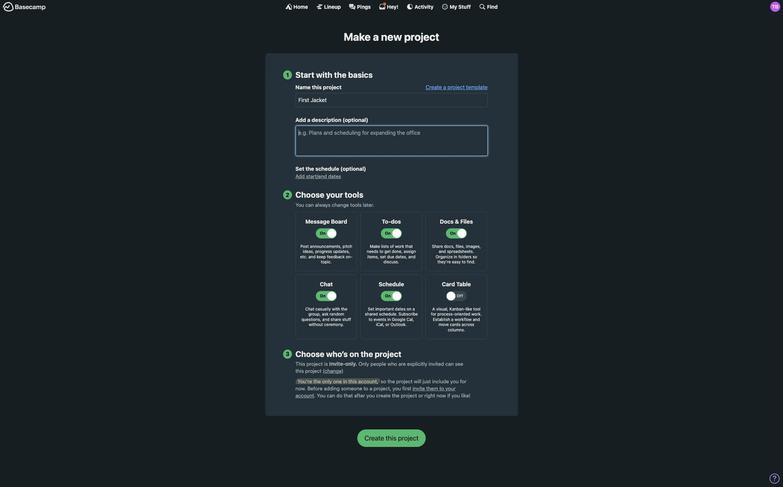 Task type: vqa. For each thing, say whether or not it's contained in the screenshot.
adding
yes



Task type: describe. For each thing, give the bounding box(es) containing it.
progress
[[316, 249, 332, 254]]

a inside set important dates on a shared schedule. subscribe to events in google cal, ical, or outlook.
[[413, 307, 415, 312]]

project left template
[[448, 84, 465, 90]]

the inside so the project will just include you for now. before adding someone to a project, you first
[[388, 379, 395, 385]]

later.
[[363, 202, 375, 208]]

table
[[457, 281, 471, 288]]

who's
[[326, 350, 348, 359]]

that for do
[[344, 393, 353, 399]]

change link
[[325, 369, 342, 375]]

casually
[[316, 307, 331, 312]]

explicitly
[[408, 362, 428, 368]]

in inside share docs, files, images, and spreadsheets. organize in folders so they're easy to find.
[[454, 255, 458, 260]]

can inside only people who are explicitly invited can see this project (
[[446, 362, 454, 368]]

important
[[376, 307, 394, 312]]

(optional) for add a description (optional)
[[343, 117, 369, 123]]

keep
[[317, 255, 326, 260]]

choose for choose your tools
[[296, 190, 325, 200]]

Name this project text field
[[296, 93, 488, 107]]

chat casually with the group, ask random questions, and share stuff without ceremony.
[[302, 307, 351, 328]]

you're
[[298, 379, 312, 385]]

work.
[[472, 312, 482, 317]]

google
[[392, 317, 406, 323]]

make lists of work that needs to get done, assign items, set due dates, and discuss.
[[367, 244, 416, 265]]

establish
[[433, 317, 451, 323]]

0 vertical spatial you
[[296, 202, 304, 208]]

workflow
[[455, 317, 472, 323]]

template
[[467, 84, 488, 90]]

lineup
[[324, 4, 341, 10]]

a visual, kanban-like tool for process-oriented work. establish a workflow and move cards across columns.
[[431, 307, 482, 333]]

0 vertical spatial can
[[306, 202, 314, 208]]

on inside set important dates on a shared schedule. subscribe to events in google cal, ical, or outlook.
[[407, 307, 412, 312]]

cal,
[[407, 317, 414, 323]]

and inside post announcements, pitch ideas, progress updates, etc. and keep feedback on- topic.
[[309, 255, 316, 260]]

1 vertical spatial you
[[317, 393, 326, 399]]

to inside invite them to your account
[[440, 386, 445, 392]]

without
[[309, 323, 323, 328]]

a inside a visual, kanban-like tool for process-oriented work. establish a workflow and move cards across columns.
[[452, 317, 454, 323]]

subscribe
[[399, 312, 418, 317]]

the inside set the schedule (optional) add start/end dates
[[306, 166, 314, 172]]

my stuff
[[450, 4, 471, 10]]

oriented
[[455, 312, 471, 317]]

2 vertical spatial this
[[349, 379, 357, 385]]

work
[[395, 244, 405, 249]]

ceremony.
[[324, 323, 344, 328]]

like!
[[462, 393, 471, 399]]

project inside only people who are explicitly invited can see this project (
[[305, 369, 322, 375]]

0 vertical spatial tools
[[345, 190, 364, 200]]

add a description (optional)
[[296, 117, 369, 123]]

hey!
[[387, 4, 399, 10]]

switch accounts image
[[3, 2, 46, 12]]

so the project will just include you for now. before adding someone to a project, you first
[[296, 379, 467, 392]]

0 horizontal spatial on
[[350, 350, 359, 359]]

activity link
[[407, 3, 434, 10]]

post announcements, pitch ideas, progress updates, etc. and keep feedback on- topic.
[[300, 244, 353, 265]]

who
[[388, 362, 398, 368]]

project down first
[[401, 393, 417, 399]]

dos
[[391, 219, 401, 225]]

1 horizontal spatial or
[[419, 393, 424, 399]]

pings button
[[349, 3, 371, 10]]

so inside so the project will just include you for now. before adding someone to a project, you first
[[381, 379, 387, 385]]

share
[[331, 317, 341, 323]]

home link
[[286, 3, 308, 10]]

share
[[432, 244, 443, 249]]

first
[[403, 386, 412, 392]]

will
[[414, 379, 422, 385]]

project down start with the basics
[[323, 84, 342, 90]]

the up before
[[314, 379, 321, 385]]

for inside a visual, kanban-like tool for process-oriented work. establish a workflow and move cards across columns.
[[431, 312, 437, 317]]

only
[[359, 362, 369, 368]]

that for work
[[406, 244, 413, 249]]

home
[[294, 4, 308, 10]]

ical,
[[376, 323, 385, 328]]

a
[[433, 307, 435, 312]]

project left is
[[307, 362, 323, 368]]

always
[[315, 202, 331, 208]]

add start/end dates link
[[296, 174, 341, 180]]

1 horizontal spatial this
[[312, 84, 322, 90]]

cards
[[450, 323, 461, 328]]

so inside share docs, files, images, and spreadsheets. organize in folders so they're easy to find.
[[473, 255, 478, 260]]

(optional) for set the schedule (optional) add start/end dates
[[341, 166, 366, 172]]

description
[[312, 117, 342, 123]]

add inside set the schedule (optional) add start/end dates
[[296, 174, 305, 180]]

invited
[[429, 362, 444, 368]]

you right include
[[451, 379, 459, 385]]

. you can do that after you create the project or right now if you like!
[[314, 393, 471, 399]]

a inside so the project will just include you for now. before adding someone to a project, you first
[[370, 386, 373, 392]]

dates inside set the schedule (optional) add start/end dates
[[329, 174, 341, 180]]

(
[[323, 369, 325, 375]]

include
[[433, 379, 449, 385]]

random
[[330, 312, 344, 317]]

now
[[437, 393, 446, 399]]

ask
[[322, 312, 329, 317]]

and inside "make lists of work that needs to get done, assign items, set due dates, and discuss."
[[409, 255, 416, 260]]

board
[[331, 219, 348, 225]]

across
[[462, 323, 475, 328]]

feedback
[[327, 255, 345, 260]]

process-
[[438, 312, 455, 317]]

1 vertical spatial change
[[325, 369, 342, 375]]

change )
[[325, 369, 344, 375]]

a left description at the left top of page
[[308, 117, 311, 123]]

etc.
[[300, 255, 308, 260]]

1 vertical spatial tools
[[351, 202, 362, 208]]

schedule
[[379, 281, 404, 288]]

chat for chat
[[320, 281, 333, 288]]

someone
[[341, 386, 363, 392]]

you up . you can do that after you create the project or right now if you like!
[[393, 386, 401, 392]]

name this project
[[296, 84, 342, 90]]

this
[[296, 362, 306, 368]]

set
[[380, 255, 386, 260]]

right
[[425, 393, 436, 399]]

your inside invite them to your account
[[446, 386, 456, 392]]

set the schedule (optional) add start/end dates
[[296, 166, 366, 180]]

card table
[[442, 281, 471, 288]]

dates,
[[396, 255, 408, 260]]

ideas,
[[303, 249, 314, 254]]

assign
[[404, 249, 416, 254]]

before
[[308, 386, 323, 392]]

.
[[314, 393, 316, 399]]

project inside so the project will just include you for now. before adding someone to a project, you first
[[397, 379, 413, 385]]

outlook.
[[391, 323, 407, 328]]

shared
[[365, 312, 378, 317]]

a right create
[[444, 84, 447, 90]]

invite-
[[330, 362, 346, 368]]

find.
[[467, 260, 476, 265]]

a left new
[[373, 30, 379, 43]]

them
[[427, 386, 439, 392]]

tyler black image
[[771, 2, 781, 12]]

stuff
[[459, 4, 471, 10]]

make for make a new project
[[344, 30, 371, 43]]

see
[[455, 362, 464, 368]]



Task type: locate. For each thing, give the bounding box(es) containing it.
they're
[[438, 260, 451, 265]]

&
[[455, 219, 459, 225]]

on up subscribe
[[407, 307, 412, 312]]

0 vertical spatial for
[[431, 312, 437, 317]]

None submit
[[358, 430, 426, 448]]

tools up later.
[[345, 190, 364, 200]]

to down 'account,'
[[364, 386, 369, 392]]

1 vertical spatial on
[[350, 350, 359, 359]]

for
[[431, 312, 437, 317], [460, 379, 467, 385]]

1 horizontal spatial chat
[[320, 281, 333, 288]]

create
[[426, 84, 442, 90]]

hey! button
[[379, 2, 399, 10]]

only
[[323, 379, 332, 385]]

1 horizontal spatial that
[[406, 244, 413, 249]]

the left basics
[[334, 70, 347, 80]]

so up project,
[[381, 379, 387, 385]]

to down shared at the left bottom
[[369, 317, 373, 323]]

1 vertical spatial for
[[460, 379, 467, 385]]

set inside set the schedule (optional) add start/end dates
[[296, 166, 305, 172]]

0 horizontal spatial for
[[431, 312, 437, 317]]

Add a description (optional) text field
[[296, 126, 488, 156]]

can left always
[[306, 202, 314, 208]]

basics
[[349, 70, 373, 80]]

to-
[[382, 219, 391, 225]]

change
[[332, 202, 349, 208], [325, 369, 342, 375]]

project,
[[374, 386, 392, 392]]

a up subscribe
[[413, 307, 415, 312]]

schedule
[[316, 166, 339, 172]]

or
[[386, 323, 390, 328], [419, 393, 424, 399]]

(optional)
[[343, 117, 369, 123], [341, 166, 366, 172]]

make a new project
[[344, 30, 440, 43]]

make for make lists of work that needs to get done, assign items, set due dates, and discuss.
[[370, 244, 380, 249]]

this up someone
[[349, 379, 357, 385]]

the up start/end
[[306, 166, 314, 172]]

0 vertical spatial or
[[386, 323, 390, 328]]

1 horizontal spatial so
[[473, 255, 478, 260]]

1 vertical spatial this
[[296, 369, 304, 375]]

0 horizontal spatial so
[[381, 379, 387, 385]]

make inside "make lists of work that needs to get done, assign items, set due dates, and discuss."
[[370, 244, 380, 249]]

2 vertical spatial can
[[327, 393, 335, 399]]

now.
[[296, 386, 306, 392]]

for down the a
[[431, 312, 437, 317]]

folders
[[459, 255, 472, 260]]

and down work.
[[473, 317, 480, 323]]

0 vertical spatial in
[[454, 255, 458, 260]]

choose for choose who's on the project
[[296, 350, 325, 359]]

0 vertical spatial add
[[296, 117, 306, 123]]

in up easy
[[454, 255, 458, 260]]

so up the find.
[[473, 255, 478, 260]]

1 add from the top
[[296, 117, 306, 123]]

project up who
[[375, 350, 402, 359]]

can left the see
[[446, 362, 454, 368]]

0 horizontal spatial that
[[344, 393, 353, 399]]

0 horizontal spatial this
[[296, 369, 304, 375]]

share docs, files, images, and spreadsheets. organize in folders so they're easy to find.
[[432, 244, 481, 265]]

add left description at the left top of page
[[296, 117, 306, 123]]

1 vertical spatial that
[[344, 393, 353, 399]]

files
[[461, 219, 473, 225]]

1 vertical spatial so
[[381, 379, 387, 385]]

0 vertical spatial dates
[[329, 174, 341, 180]]

are
[[399, 362, 406, 368]]

to inside set important dates on a shared schedule. subscribe to events in google cal, ical, or outlook.
[[369, 317, 373, 323]]

docs
[[440, 219, 454, 225]]

0 vertical spatial (optional)
[[343, 117, 369, 123]]

set up add start/end dates link in the left of the page
[[296, 166, 305, 172]]

dates up subscribe
[[395, 307, 406, 312]]

1 horizontal spatial on
[[407, 307, 412, 312]]

to down folders
[[462, 260, 466, 265]]

0 vertical spatial make
[[344, 30, 371, 43]]

choose your tools
[[296, 190, 364, 200]]

choose up this in the left of the page
[[296, 350, 325, 359]]

1 horizontal spatial set
[[368, 307, 375, 312]]

1 choose from the top
[[296, 190, 325, 200]]

change down choose your tools
[[332, 202, 349, 208]]

for up like!
[[460, 379, 467, 385]]

with
[[316, 70, 333, 80], [332, 307, 340, 312]]

0 vertical spatial on
[[407, 307, 412, 312]]

1 horizontal spatial dates
[[395, 307, 406, 312]]

change down invite-
[[325, 369, 342, 375]]

the
[[334, 70, 347, 80], [306, 166, 314, 172], [341, 307, 348, 312], [361, 350, 373, 359], [314, 379, 321, 385], [388, 379, 395, 385], [392, 393, 400, 399]]

(optional) right schedule
[[341, 166, 366, 172]]

set inside set important dates on a shared schedule. subscribe to events in google cal, ical, or outlook.
[[368, 307, 375, 312]]

organize
[[436, 255, 453, 260]]

1 horizontal spatial for
[[460, 379, 467, 385]]

the up project,
[[388, 379, 395, 385]]

1 vertical spatial dates
[[395, 307, 406, 312]]

0 horizontal spatial or
[[386, 323, 390, 328]]

and down assign
[[409, 255, 416, 260]]

to inside share docs, files, images, and spreadsheets. organize in folders so they're easy to find.
[[462, 260, 466, 265]]

0 vertical spatial this
[[312, 84, 322, 90]]

2 horizontal spatial can
[[446, 362, 454, 368]]

chat down topic.
[[320, 281, 333, 288]]

0 horizontal spatial set
[[296, 166, 305, 172]]

the up only
[[361, 350, 373, 359]]

and up organize
[[439, 249, 446, 254]]

1 vertical spatial your
[[446, 386, 456, 392]]

3
[[286, 351, 290, 358]]

or right ical,
[[386, 323, 390, 328]]

files,
[[456, 244, 465, 249]]

that
[[406, 244, 413, 249], [344, 393, 353, 399]]

can down adding
[[327, 393, 335, 399]]

with up random
[[332, 307, 340, 312]]

account
[[296, 393, 314, 399]]

(optional) inside set the schedule (optional) add start/end dates
[[341, 166, 366, 172]]

2 choose from the top
[[296, 350, 325, 359]]

tools
[[345, 190, 364, 200], [351, 202, 362, 208]]

this inside only people who are explicitly invited can see this project (
[[296, 369, 304, 375]]

with up 'name this project'
[[316, 70, 333, 80]]

in right one
[[343, 379, 348, 385]]

set
[[296, 166, 305, 172], [368, 307, 375, 312]]

1 vertical spatial in
[[388, 317, 391, 323]]

and inside chat casually with the group, ask random questions, and share stuff without ceremony.
[[323, 317, 330, 323]]

you right .
[[317, 393, 326, 399]]

chat
[[320, 281, 333, 288], [306, 307, 315, 312]]

set up shared at the left bottom
[[368, 307, 375, 312]]

1 vertical spatial or
[[419, 393, 424, 399]]

and down ideas, at the left bottom
[[309, 255, 316, 260]]

my stuff button
[[442, 3, 471, 10]]

0 horizontal spatial in
[[343, 379, 348, 385]]

0 horizontal spatial can
[[306, 202, 314, 208]]

in
[[454, 255, 458, 260], [388, 317, 391, 323], [343, 379, 348, 385]]

dates
[[329, 174, 341, 180], [395, 307, 406, 312]]

of
[[390, 244, 394, 249]]

and inside a visual, kanban-like tool for process-oriented work. establish a workflow and move cards across columns.
[[473, 317, 480, 323]]

you left always
[[296, 202, 304, 208]]

make up needs
[[370, 244, 380, 249]]

name
[[296, 84, 311, 90]]

start
[[296, 70, 315, 80]]

(optional) right description at the left top of page
[[343, 117, 369, 123]]

and inside share docs, files, images, and spreadsheets. organize in folders so they're easy to find.
[[439, 249, 446, 254]]

2 horizontal spatial in
[[454, 255, 458, 260]]

start/end
[[306, 174, 327, 180]]

1 horizontal spatial you
[[317, 393, 326, 399]]

tools left later.
[[351, 202, 362, 208]]

you right if
[[452, 393, 460, 399]]

activity
[[415, 4, 434, 10]]

set important dates on a shared schedule. subscribe to events in google cal, ical, or outlook.
[[365, 307, 418, 328]]

start with the basics
[[296, 70, 373, 80]]

1 horizontal spatial can
[[327, 393, 335, 399]]

a down 'account,'
[[370, 386, 373, 392]]

chat inside chat casually with the group, ask random questions, and share stuff without ceremony.
[[306, 307, 315, 312]]

0 horizontal spatial dates
[[329, 174, 341, 180]]

1 vertical spatial set
[[368, 307, 375, 312]]

1 vertical spatial (optional)
[[341, 166, 366, 172]]

the right create
[[392, 393, 400, 399]]

you right after
[[367, 393, 375, 399]]

card
[[442, 281, 455, 288]]

dates down schedule
[[329, 174, 341, 180]]

this right name
[[312, 84, 322, 90]]

your up if
[[446, 386, 456, 392]]

the up random
[[341, 307, 348, 312]]

just
[[423, 379, 431, 385]]

or down invite
[[419, 393, 424, 399]]

images,
[[466, 244, 481, 249]]

0 vertical spatial with
[[316, 70, 333, 80]]

you
[[451, 379, 459, 385], [393, 386, 401, 392], [367, 393, 375, 399], [452, 393, 460, 399]]

to up set
[[380, 249, 384, 254]]

set for important
[[368, 307, 375, 312]]

pitch
[[343, 244, 353, 249]]

make down pings popup button
[[344, 30, 371, 43]]

announcements,
[[310, 244, 342, 249]]

you
[[296, 202, 304, 208], [317, 393, 326, 399]]

account,
[[359, 379, 379, 385]]

0 vertical spatial choose
[[296, 190, 325, 200]]

this down this in the left of the page
[[296, 369, 304, 375]]

1 horizontal spatial your
[[446, 386, 456, 392]]

main element
[[0, 0, 784, 13]]

in down schedule.
[[388, 317, 391, 323]]

create a project template link
[[426, 84, 488, 90]]

1
[[286, 72, 289, 79]]

lists
[[382, 244, 389, 249]]

tool
[[474, 307, 481, 312]]

if
[[448, 393, 451, 399]]

0 horizontal spatial chat
[[306, 307, 315, 312]]

visual,
[[437, 307, 449, 312]]

you can always change tools later.
[[296, 202, 375, 208]]

project left (
[[305, 369, 322, 375]]

0 vertical spatial set
[[296, 166, 305, 172]]

on-
[[346, 255, 353, 260]]

events
[[374, 317, 387, 323]]

move
[[439, 323, 449, 328]]

1 vertical spatial add
[[296, 174, 305, 180]]

1 vertical spatial make
[[370, 244, 380, 249]]

after
[[355, 393, 365, 399]]

2 horizontal spatial this
[[349, 379, 357, 385]]

0 horizontal spatial you
[[296, 202, 304, 208]]

with inside chat casually with the group, ask random questions, and share stuff without ceremony.
[[332, 307, 340, 312]]

to inside "make lists of work that needs to get done, assign items, set due dates, and discuss."
[[380, 249, 384, 254]]

add left start/end
[[296, 174, 305, 180]]

that down someone
[[344, 393, 353, 399]]

or inside set important dates on a shared schedule. subscribe to events in google cal, ical, or outlook.
[[386, 323, 390, 328]]

to up now
[[440, 386, 445, 392]]

2 vertical spatial in
[[343, 379, 348, 385]]

0 vertical spatial chat
[[320, 281, 333, 288]]

1 vertical spatial can
[[446, 362, 454, 368]]

invite them to your account link
[[296, 386, 456, 399]]

stuff
[[343, 317, 351, 323]]

a up cards
[[452, 317, 454, 323]]

and down ask
[[323, 317, 330, 323]]

0 vertical spatial your
[[326, 190, 343, 200]]

one
[[334, 379, 342, 385]]

0 vertical spatial change
[[332, 202, 349, 208]]

1 vertical spatial chat
[[306, 307, 315, 312]]

the inside chat casually with the group, ask random questions, and share stuff without ceremony.
[[341, 307, 348, 312]]

2
[[286, 192, 290, 199]]

set for the
[[296, 166, 305, 172]]

for inside so the project will just include you for now. before adding someone to a project, you first
[[460, 379, 467, 385]]

1 vertical spatial with
[[332, 307, 340, 312]]

0 vertical spatial so
[[473, 255, 478, 260]]

to inside so the project will just include you for now. before adding someone to a project, you first
[[364, 386, 369, 392]]

1 horizontal spatial in
[[388, 317, 391, 323]]

2 add from the top
[[296, 174, 305, 180]]

spreadsheets.
[[447, 249, 474, 254]]

0 horizontal spatial your
[[326, 190, 343, 200]]

chat for chat casually with the group, ask random questions, and share stuff without ceremony.
[[306, 307, 315, 312]]

on up only.
[[350, 350, 359, 359]]

find button
[[479, 3, 498, 10]]

on
[[407, 307, 412, 312], [350, 350, 359, 359]]

chat up group,
[[306, 307, 315, 312]]

1 vertical spatial choose
[[296, 350, 325, 359]]

make
[[344, 30, 371, 43], [370, 244, 380, 249]]

lineup link
[[316, 3, 341, 10]]

in inside set important dates on a shared schedule. subscribe to events in google cal, ical, or outlook.
[[388, 317, 391, 323]]

project up first
[[397, 379, 413, 385]]

dates inside set important dates on a shared schedule. subscribe to events in google cal, ical, or outlook.
[[395, 307, 406, 312]]

that inside "make lists of work that needs to get done, assign items, set due dates, and discuss."
[[406, 244, 413, 249]]

your up you can always change tools later.
[[326, 190, 343, 200]]

choose up always
[[296, 190, 325, 200]]

create
[[376, 393, 391, 399]]

choose who's on the project
[[296, 350, 402, 359]]

that up assign
[[406, 244, 413, 249]]

docs & files
[[440, 219, 473, 225]]

schedule.
[[379, 312, 398, 317]]

adding
[[324, 386, 340, 392]]

0 vertical spatial that
[[406, 244, 413, 249]]

project down activity link
[[405, 30, 440, 43]]



